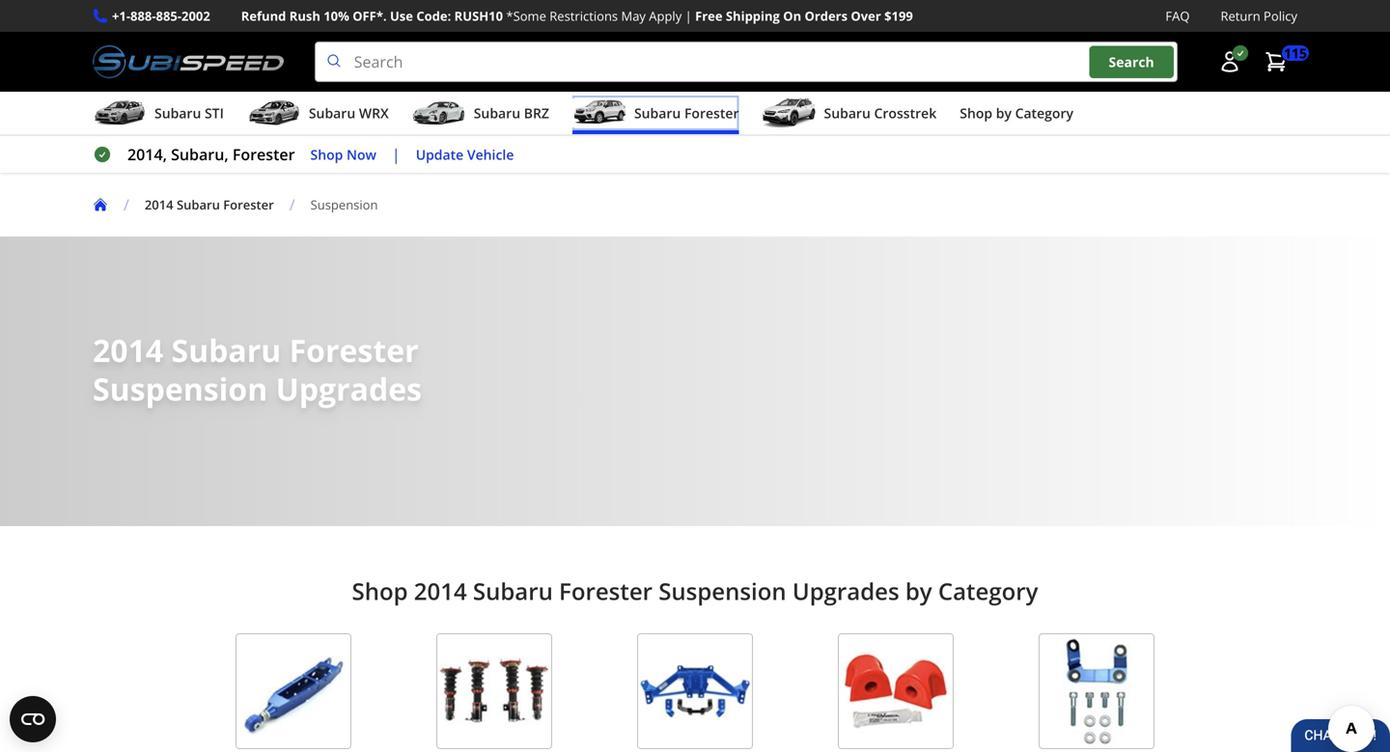 Task type: describe. For each thing, give the bounding box(es) containing it.
a subaru forester thumbnail image image
[[572, 99, 627, 128]]

refund
[[241, 7, 286, 25]]

chassis bracing image image
[[637, 633, 753, 749]]

shop 2014 subaru forester suspension upgrades by category
[[352, 576, 1038, 607]]

policy
[[1264, 7, 1298, 25]]

+1-888-885-2002
[[112, 7, 210, 25]]

10%
[[324, 7, 349, 25]]

115
[[1284, 44, 1307, 62]]

brz
[[524, 104, 549, 122]]

shop for shop 2014 subaru forester suspension upgrades by category
[[352, 576, 408, 607]]

vehicle
[[467, 145, 514, 163]]

shop by category button
[[960, 96, 1074, 134]]

subaru crosstrek
[[824, 104, 937, 122]]

0 vertical spatial suspension
[[311, 196, 378, 213]]

+1-
[[112, 7, 130, 25]]

faq
[[1166, 7, 1190, 25]]

free
[[695, 7, 723, 25]]

a subaru brz thumbnail image image
[[412, 99, 466, 128]]

2014 subaru forester
[[145, 196, 274, 213]]

code:
[[416, 7, 451, 25]]

1 vertical spatial |
[[392, 144, 400, 165]]

subaru crosstrek button
[[762, 96, 937, 134]]

may
[[621, 7, 646, 25]]

2 vertical spatial 2014
[[414, 576, 467, 607]]

over
[[851, 7, 881, 25]]

forester inside 'dropdown button'
[[684, 104, 739, 122]]

restrictions
[[550, 7, 618, 25]]

1 horizontal spatial upgrades
[[793, 576, 899, 607]]

category inside dropdown button
[[1015, 104, 1074, 122]]

2014 for 2014 subaru forester
[[145, 196, 173, 213]]

forester for 2014, subaru, forester
[[233, 144, 295, 165]]

by inside dropdown button
[[996, 104, 1012, 122]]

1 vertical spatial category
[[938, 576, 1038, 607]]

suspension bushings image image
[[838, 633, 954, 749]]

sti
[[205, 104, 224, 122]]

apply
[[649, 7, 682, 25]]

a subaru sti thumbnail image image
[[93, 99, 147, 128]]

subaru inside "2014 subaru forester suspension upgrades"
[[171, 329, 281, 371]]

shop for shop now
[[310, 145, 343, 163]]

wrx
[[359, 104, 389, 122]]

subaru,
[[171, 144, 229, 165]]

a subaru crosstrek thumbnail image image
[[762, 99, 816, 128]]

search button
[[1090, 46, 1174, 78]]

subispeed logo image
[[93, 42, 284, 82]]

888-
[[130, 7, 156, 25]]

shop now
[[310, 145, 376, 163]]

now
[[347, 145, 376, 163]]

2014, subaru, forester
[[127, 144, 295, 165]]

$199
[[884, 7, 913, 25]]

update
[[416, 145, 464, 163]]

button image
[[1218, 50, 1242, 73]]

2014 subaru forester suspension upgrades
[[93, 329, 422, 410]]

subaru forester button
[[572, 96, 739, 134]]

*some
[[506, 7, 546, 25]]

shipping
[[726, 7, 780, 25]]

shop for shop by category
[[960, 104, 993, 122]]

subaru brz button
[[412, 96, 549, 134]]

subaru sti
[[154, 104, 224, 122]]

2 vertical spatial suspension
[[659, 576, 787, 607]]



Task type: locate. For each thing, give the bounding box(es) containing it.
crosstrek
[[874, 104, 937, 122]]

|
[[685, 7, 692, 25], [392, 144, 400, 165]]

use
[[390, 7, 413, 25]]

suspension inside "2014 subaru forester suspension upgrades"
[[93, 368, 268, 410]]

0 vertical spatial upgrades
[[276, 368, 422, 410]]

0 horizontal spatial |
[[392, 144, 400, 165]]

0 vertical spatial 2014
[[145, 196, 173, 213]]

suspension link
[[311, 196, 393, 213]]

0 vertical spatial by
[[996, 104, 1012, 122]]

1 horizontal spatial /
[[289, 194, 295, 215]]

return
[[1221, 7, 1261, 25]]

0 vertical spatial category
[[1015, 104, 1074, 122]]

return policy
[[1221, 7, 1298, 25]]

1 vertical spatial suspension
[[93, 368, 268, 410]]

2 horizontal spatial shop
[[960, 104, 993, 122]]

home image
[[93, 197, 108, 213]]

suspension linkage image image
[[236, 633, 351, 749]]

2014 inside "2014 subaru forester suspension upgrades"
[[93, 329, 163, 371]]

by
[[996, 104, 1012, 122], [905, 576, 932, 607]]

update vehicle button
[[416, 144, 514, 166]]

1 horizontal spatial by
[[996, 104, 1012, 122]]

return policy link
[[1221, 6, 1298, 26]]

2014
[[145, 196, 173, 213], [93, 329, 163, 371], [414, 576, 467, 607]]

0 horizontal spatial suspension
[[93, 368, 268, 410]]

subaru brz
[[474, 104, 549, 122]]

rush10
[[454, 7, 503, 25]]

update vehicle
[[416, 145, 514, 163]]

/ left suspension "link"
[[289, 194, 295, 215]]

upgrades inside "2014 subaru forester suspension upgrades"
[[276, 368, 422, 410]]

115 button
[[1255, 43, 1309, 81]]

on
[[783, 7, 801, 25]]

1 horizontal spatial suspension
[[311, 196, 378, 213]]

a subaru wrx thumbnail image image
[[247, 99, 301, 128]]

2 vertical spatial shop
[[352, 576, 408, 607]]

2014 subaru forester link
[[145, 196, 289, 213], [145, 196, 274, 213]]

forester for 2014 subaru forester
[[223, 196, 274, 213]]

| left free
[[685, 7, 692, 25]]

subaru sti button
[[93, 96, 224, 134]]

0 vertical spatial shop
[[960, 104, 993, 122]]

forester inside "2014 subaru forester suspension upgrades"
[[289, 329, 419, 371]]

search input field
[[315, 42, 1178, 82]]

forester for 2014 subaru forester suspension upgrades
[[289, 329, 419, 371]]

2014-2018 subaru forester image
[[0, 237, 1390, 526]]

885-
[[156, 7, 182, 25]]

search
[[1109, 52, 1154, 71]]

subaru forester
[[634, 104, 739, 122]]

2 horizontal spatial suspension
[[659, 576, 787, 607]]

shop inside dropdown button
[[960, 104, 993, 122]]

1 vertical spatial by
[[905, 576, 932, 607]]

1 horizontal spatial shop
[[352, 576, 408, 607]]

0 horizontal spatial upgrades
[[276, 368, 422, 410]]

suspension
[[311, 196, 378, 213], [93, 368, 268, 410], [659, 576, 787, 607]]

upgrades
[[276, 368, 422, 410], [793, 576, 899, 607]]

subaru wrx button
[[247, 96, 389, 134]]

/ right home image
[[124, 194, 129, 215]]

1 / from the left
[[124, 194, 129, 215]]

2002
[[182, 7, 210, 25]]

0 horizontal spatial shop
[[310, 145, 343, 163]]

1 vertical spatial upgrades
[[793, 576, 899, 607]]

shop now link
[[310, 144, 376, 166]]

0 horizontal spatial /
[[124, 194, 129, 215]]

+1-888-885-2002 link
[[112, 6, 210, 26]]

suspension height adjustment image image
[[436, 633, 552, 749]]

category
[[1015, 104, 1074, 122], [938, 576, 1038, 607]]

subaru
[[154, 104, 201, 122], [309, 104, 356, 122], [474, 104, 520, 122], [634, 104, 681, 122], [824, 104, 871, 122], [177, 196, 220, 213], [171, 329, 281, 371], [473, 576, 553, 607]]

orders
[[805, 7, 848, 25]]

2014 for 2014 subaru forester suspension upgrades
[[93, 329, 163, 371]]

steering image image
[[1039, 633, 1155, 749]]

2014,
[[127, 144, 167, 165]]

subaru wrx
[[309, 104, 389, 122]]

rush
[[289, 7, 320, 25]]

faq link
[[1166, 6, 1190, 26]]

forester
[[684, 104, 739, 122], [233, 144, 295, 165], [223, 196, 274, 213], [289, 329, 419, 371], [559, 576, 653, 607]]

1 vertical spatial 2014
[[93, 329, 163, 371]]

0 horizontal spatial by
[[905, 576, 932, 607]]

shop
[[960, 104, 993, 122], [310, 145, 343, 163], [352, 576, 408, 607]]

2 / from the left
[[289, 194, 295, 215]]

refund rush 10% off*. use code: rush10 *some restrictions may apply | free shipping on orders over $199
[[241, 7, 913, 25]]

open widget image
[[10, 696, 56, 742]]

shop by category
[[960, 104, 1074, 122]]

1 vertical spatial shop
[[310, 145, 343, 163]]

| right now
[[392, 144, 400, 165]]

0 vertical spatial |
[[685, 7, 692, 25]]

off*.
[[353, 7, 387, 25]]

1 horizontal spatial |
[[685, 7, 692, 25]]

/
[[124, 194, 129, 215], [289, 194, 295, 215]]



Task type: vqa. For each thing, say whether or not it's contained in the screenshot.
a subaru crosstrek Thumbnail Image
yes



